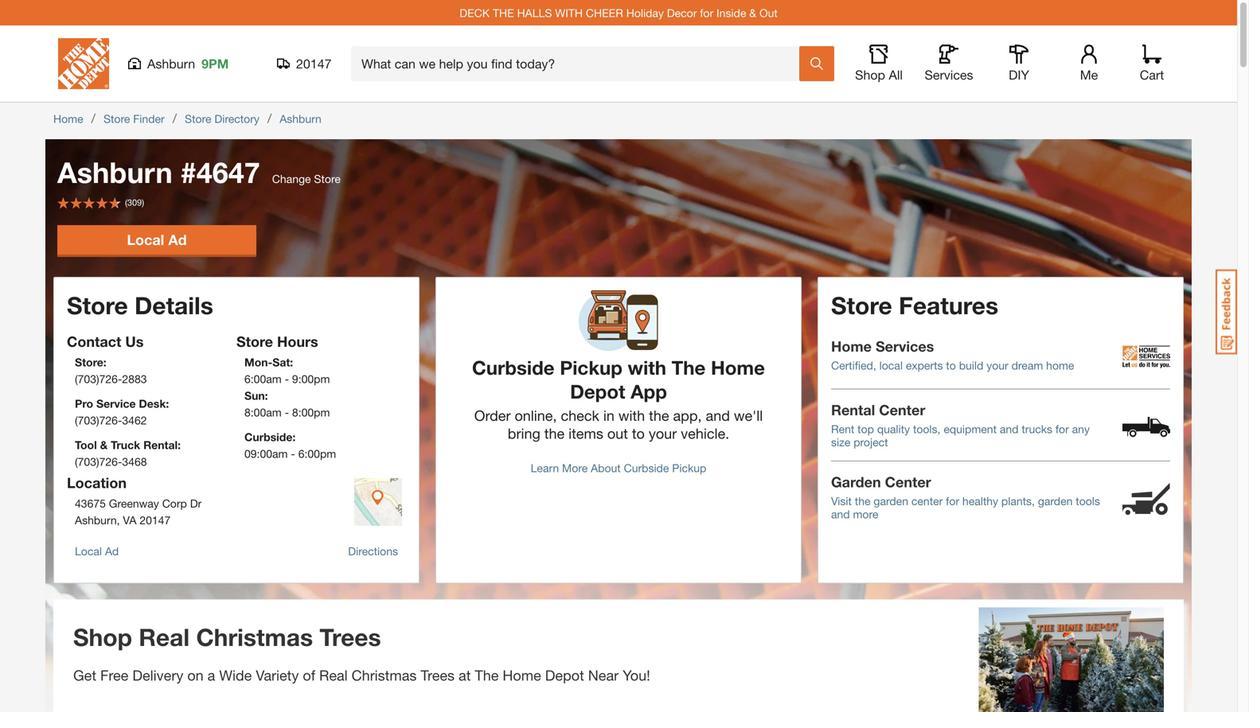 Task type: describe. For each thing, give the bounding box(es) containing it.
store for store details
[[67, 291, 128, 320]]

(
[[125, 198, 127, 208]]

)
[[142, 198, 144, 208]]

car with trunk open and app image
[[579, 291, 659, 353]]

delivery
[[132, 667, 183, 684]]

we'll
[[734, 407, 763, 425]]

home down the home depot logo at the top
[[53, 112, 83, 125]]

2 garden from the left
[[1038, 495, 1073, 508]]

services inside home services certified, local experts to build your dream home
[[876, 338, 934, 355]]

ad for the top local ad link
[[168, 231, 187, 248]]

curbside:
[[244, 431, 296, 444]]

8:00pm
[[292, 406, 330, 419]]

items
[[569, 425, 604, 442]]

order
[[474, 407, 511, 425]]

out
[[760, 6, 778, 19]]

va
[[123, 514, 137, 527]]

halls
[[517, 6, 552, 19]]

the inside curbside pickup with the home depot app order online, check in with the app, and we'll bring the items out to your vehicle.
[[672, 356, 706, 379]]

store for store directory
[[185, 112, 211, 125]]

online,
[[515, 407, 557, 425]]

out
[[608, 425, 628, 442]]

home inside home services certified, local experts to build your dream home
[[831, 338, 872, 355]]

cheer
[[586, 6, 623, 19]]

shop all
[[855, 67, 903, 82]]

,
[[117, 514, 120, 527]]

20147 inside location 43675 greenway corp dr ashburn , va 20147
[[140, 514, 171, 527]]

get free delivery on a wide variety of real christmas trees at the home depot near you!
[[73, 667, 650, 684]]

#
[[181, 155, 196, 190]]

0 vertical spatial local ad link
[[57, 225, 256, 255]]

near
[[588, 667, 619, 684]]

me button
[[1064, 45, 1115, 83]]

3468
[[122, 456, 147, 469]]

variety
[[256, 667, 299, 684]]

the inside garden center visit the garden center for healthy plants, garden tools and more
[[855, 495, 871, 508]]

0 vertical spatial trees
[[320, 624, 381, 652]]

6:00am
[[244, 373, 282, 386]]

1 vertical spatial depot
[[545, 667, 584, 684]]

What can we help you find today? search field
[[362, 47, 799, 80]]

1 vertical spatial local ad link
[[75, 537, 119, 567]]

more
[[853, 508, 879, 521]]

image title image for garden center
[[1123, 483, 1171, 516]]

43675
[[75, 497, 106, 510]]

change
[[272, 172, 311, 186]]

cart link
[[1135, 45, 1170, 83]]

0 vertical spatial the
[[649, 407, 669, 425]]

1 vertical spatial -
[[285, 406, 289, 419]]

8:00am
[[244, 406, 282, 419]]

all
[[889, 67, 903, 82]]

0 vertical spatial real
[[139, 624, 190, 652]]

0 horizontal spatial christmas
[[196, 624, 313, 652]]

in
[[604, 407, 615, 425]]

pickup inside curbside pickup with the home depot app order online, check in with the app, and we'll bring the items out to your vehicle.
[[560, 356, 623, 379]]

home inside curbside pickup with the home depot app order online, check in with the app, and we'll bring the items out to your vehicle.
[[711, 356, 765, 379]]

- inside curbside: 09:00am - 6:00pm
[[291, 448, 295, 461]]

home
[[1047, 359, 1075, 372]]

diy button
[[994, 45, 1045, 83]]

the home depot logo image
[[58, 38, 109, 89]]

9pm
[[202, 56, 229, 71]]

ashburn # 4647
[[57, 155, 260, 190]]

4647
[[196, 155, 260, 190]]

0 vertical spatial &
[[750, 6, 757, 19]]

ashburn link
[[280, 112, 322, 125]]

: for service
[[166, 397, 169, 411]]

center for rental center
[[879, 402, 926, 419]]

and inside curbside pickup with the home depot app order online, check in with the app, and we'll bring the items out to your vehicle.
[[706, 407, 730, 425]]

curbside: 09:00am - 6:00pm
[[244, 431, 336, 461]]

deck
[[460, 6, 490, 19]]

curbside pickup with the home depot app order online, check in with the app, and we'll bring the items out to your vehicle.
[[472, 356, 765, 442]]

1 vertical spatial with
[[619, 407, 645, 425]]

features
[[899, 291, 999, 320]]

depot inside curbside pickup with the home depot app order online, check in with the app, and we'll bring the items out to your vehicle.
[[570, 380, 626, 403]]

9:00pm
[[292, 373, 330, 386]]

to inside home services certified, local experts to build your dream home
[[946, 359, 956, 372]]

details
[[135, 291, 213, 320]]

20147 inside button
[[296, 56, 332, 71]]

local for the top local ad link
[[127, 231, 164, 248]]

dream
[[1012, 359, 1043, 372]]

wide
[[219, 667, 252, 684]]

(703)726- for contact
[[75, 373, 122, 386]]

size
[[831, 436, 851, 449]]

learn more about curbside pickup link
[[449, 454, 788, 483]]

sun:
[[244, 389, 268, 403]]

store right change
[[314, 172, 341, 186]]

pro service desk : (703)726-3462
[[75, 397, 172, 427]]

about
[[591, 462, 621, 475]]

directory
[[215, 112, 260, 125]]

finder
[[133, 112, 165, 125]]

& inside the tool & truck rental : (703)726-3468
[[100, 439, 108, 452]]

local ad for the bottom local ad link
[[75, 545, 119, 558]]

directions link
[[348, 537, 398, 567]]

store for store features
[[831, 291, 893, 320]]

truck
[[111, 439, 140, 452]]

contact
[[67, 333, 121, 350]]

greenway
[[109, 497, 159, 510]]

shop all button
[[854, 45, 905, 83]]

1 vertical spatial the
[[475, 667, 499, 684]]

holiday
[[627, 6, 664, 19]]

curbside inside learn more about curbside pickup link
[[624, 462, 669, 475]]

desk
[[139, 397, 166, 411]]

(703)726-2883 link
[[75, 373, 147, 386]]

6:00pm
[[298, 448, 336, 461]]

for inside garden center visit the garden center for healthy plants, garden tools and more
[[946, 495, 960, 508]]

and inside garden center visit the garden center for healthy plants, garden tools and more
[[831, 508, 850, 521]]

ashburn for ashburn # 4647
[[57, 155, 173, 190]]

home right at
[[503, 667, 541, 684]]

cart
[[1140, 67, 1165, 82]]

certified,
[[831, 359, 877, 372]]

store inside contact us store : (703)726-2883
[[75, 356, 103, 369]]

(703)726- for pro
[[75, 414, 122, 427]]

ashburn 9pm
[[147, 56, 229, 71]]

vehicle.
[[681, 425, 730, 442]]

a
[[208, 667, 215, 684]]

free
[[100, 667, 128, 684]]

location
[[67, 475, 127, 492]]

hours
[[277, 333, 318, 350]]

1 horizontal spatial trees
[[421, 667, 455, 684]]

ashburn inside location 43675 greenway corp dr ashburn , va 20147
[[75, 514, 117, 527]]

the
[[493, 6, 514, 19]]

of
[[303, 667, 315, 684]]

1 vertical spatial pickup
[[672, 462, 707, 475]]

(703)726-3468 link
[[75, 456, 147, 469]]

build
[[959, 359, 984, 372]]

services inside button
[[925, 67, 974, 82]]



Task type: locate. For each thing, give the bounding box(es) containing it.
1 (703)726- from the top
[[75, 373, 122, 386]]

: inside the tool & truck rental : (703)726-3468
[[178, 439, 181, 452]]

your inside home services certified, local experts to build your dream home
[[987, 359, 1009, 372]]

ashburn for ashburn 9pm
[[147, 56, 195, 71]]

1 image title image from the top
[[1123, 333, 1171, 381]]

2 vertical spatial the
[[855, 495, 871, 508]]

location 43675 greenway corp dr ashburn , va 20147
[[67, 475, 202, 527]]

1 horizontal spatial :
[[166, 397, 169, 411]]

local ad link down ,
[[75, 537, 119, 567]]

0 horizontal spatial your
[[649, 425, 677, 442]]

depot up in
[[570, 380, 626, 403]]

(703)726- inside contact us store : (703)726-2883
[[75, 373, 122, 386]]

us
[[125, 333, 144, 350]]

ashburn down '20147' button
[[280, 112, 322, 125]]

the down online,
[[545, 425, 565, 442]]

0 horizontal spatial and
[[706, 407, 730, 425]]

tools
[[1076, 495, 1101, 508]]

learn
[[531, 462, 559, 475]]

image title image
[[1123, 333, 1171, 381], [1123, 417, 1171, 438], [1123, 483, 1171, 516]]

center inside garden center visit the garden center for healthy plants, garden tools and more
[[885, 474, 932, 491]]

(703)726- up pro
[[75, 373, 122, 386]]

store inside store hours mon-sat: 6:00am - 9:00pm sun: 8:00am - 8:00pm
[[237, 333, 273, 350]]

any
[[1072, 423, 1090, 436]]

1 vertical spatial local ad
[[75, 545, 119, 558]]

plants,
[[1002, 495, 1035, 508]]

to inside curbside pickup with the home depot app order online, check in with the app, and we'll bring the items out to your vehicle.
[[632, 425, 645, 442]]

for inside rental center rent top quality tools, equipment and trucks for any size project
[[1056, 423, 1069, 436]]

1 vertical spatial the
[[545, 425, 565, 442]]

1 horizontal spatial and
[[831, 508, 850, 521]]

(703)726- inside pro service desk : (703)726-3462
[[75, 414, 122, 427]]

309
[[127, 198, 142, 208]]

3 image title image from the top
[[1123, 483, 1171, 516]]

1 horizontal spatial real
[[319, 667, 348, 684]]

store up the certified, on the bottom right of the page
[[831, 291, 893, 320]]

0 horizontal spatial real
[[139, 624, 190, 652]]

app
[[631, 380, 667, 403]]

with
[[555, 6, 583, 19]]

real right of
[[319, 667, 348, 684]]

0 horizontal spatial for
[[700, 6, 714, 19]]

0 vertical spatial for
[[700, 6, 714, 19]]

you!
[[623, 667, 650, 684]]

0 vertical spatial with
[[628, 356, 667, 379]]

0 horizontal spatial trees
[[320, 624, 381, 652]]

store for store hours mon-sat: 6:00am - 9:00pm sun: 8:00am - 8:00pm
[[237, 333, 273, 350]]

1 horizontal spatial your
[[987, 359, 1009, 372]]

1 horizontal spatial &
[[750, 6, 757, 19]]

0 horizontal spatial curbside
[[472, 356, 555, 379]]

1 vertical spatial christmas
[[352, 667, 417, 684]]

christmas right of
[[352, 667, 417, 684]]

rental center rent top quality tools, equipment and trucks for any size project
[[831, 402, 1090, 449]]

the right at
[[475, 667, 499, 684]]

your down app,
[[649, 425, 677, 442]]

rental inside rental center rent top quality tools, equipment and trucks for any size project
[[831, 402, 875, 419]]

1 horizontal spatial shop
[[855, 67, 886, 82]]

local down 43675
[[75, 545, 102, 558]]

ad up "details"
[[168, 231, 187, 248]]

shop for shop real christmas trees
[[73, 624, 132, 652]]

pickup up the check
[[560, 356, 623, 379]]

store finder link
[[103, 112, 165, 125]]

0 vertical spatial local ad
[[127, 231, 187, 248]]

shop inside button
[[855, 67, 886, 82]]

1 vertical spatial 20147
[[140, 514, 171, 527]]

diy
[[1009, 67, 1030, 82]]

store left 'directory'
[[185, 112, 211, 125]]

1 horizontal spatial rental
[[831, 402, 875, 419]]

home services certified, local experts to build your dream home
[[831, 338, 1075, 372]]

for right "center" at the right bottom of page
[[946, 495, 960, 508]]

0 horizontal spatial the
[[545, 425, 565, 442]]

1 vertical spatial center
[[885, 474, 932, 491]]

0 horizontal spatial the
[[475, 667, 499, 684]]

and inside rental center rent top quality tools, equipment and trucks for any size project
[[1000, 423, 1019, 436]]

store for store finder
[[103, 112, 130, 125]]

1 horizontal spatial the
[[649, 407, 669, 425]]

to
[[946, 359, 956, 372], [632, 425, 645, 442]]

1 vertical spatial services
[[876, 338, 934, 355]]

rental up rent
[[831, 402, 875, 419]]

with up out
[[619, 407, 645, 425]]

your
[[987, 359, 1009, 372], [649, 425, 677, 442]]

& right tool
[[100, 439, 108, 452]]

0 horizontal spatial ad
[[105, 545, 119, 558]]

for
[[700, 6, 714, 19], [1056, 423, 1069, 436], [946, 495, 960, 508]]

0 vertical spatial ad
[[168, 231, 187, 248]]

the down garden
[[855, 495, 871, 508]]

shop up free
[[73, 624, 132, 652]]

center for garden center
[[885, 474, 932, 491]]

1 horizontal spatial the
[[672, 356, 706, 379]]

local
[[127, 231, 164, 248], [75, 545, 102, 558]]

0 vertical spatial to
[[946, 359, 956, 372]]

dr
[[190, 497, 202, 510]]

2 horizontal spatial and
[[1000, 423, 1019, 436]]

shop for shop all
[[855, 67, 886, 82]]

to right out
[[632, 425, 645, 442]]

0 vertical spatial 20147
[[296, 56, 332, 71]]

: right truck
[[178, 439, 181, 452]]

: right service
[[166, 397, 169, 411]]

1 vertical spatial your
[[649, 425, 677, 442]]

the
[[672, 356, 706, 379], [475, 667, 499, 684]]

1 horizontal spatial pickup
[[672, 462, 707, 475]]

and left more
[[831, 508, 850, 521]]

shop real christmas trees
[[73, 624, 381, 652]]

contact us store : (703)726-2883
[[67, 333, 147, 386]]

1 vertical spatial to
[[632, 425, 645, 442]]

3 (703)726- from the top
[[75, 456, 122, 469]]

tools,
[[913, 423, 941, 436]]

(703)726- inside the tool & truck rental : (703)726-3468
[[75, 456, 122, 469]]

1 vertical spatial image title image
[[1123, 417, 1171, 438]]

for left inside
[[700, 6, 714, 19]]

home link
[[53, 112, 83, 125]]

curbside up order
[[472, 356, 555, 379]]

equipment
[[944, 423, 997, 436]]

christmas up wide
[[196, 624, 313, 652]]

1 vertical spatial local
[[75, 545, 102, 558]]

1 horizontal spatial to
[[946, 359, 956, 372]]

rental inside the tool & truck rental : (703)726-3468
[[143, 439, 178, 452]]

depot left near
[[545, 667, 584, 684]]

check
[[561, 407, 600, 425]]

mon-
[[244, 356, 273, 369]]

: up (703)726-2883 link
[[103, 356, 106, 369]]

project
[[854, 436, 888, 449]]

1 garden from the left
[[874, 495, 909, 508]]

store down contact
[[75, 356, 103, 369]]

- left 6:00pm
[[291, 448, 295, 461]]

0 vertical spatial services
[[925, 67, 974, 82]]

get
[[73, 667, 96, 684]]

0 horizontal spatial 20147
[[140, 514, 171, 527]]

ashburn up (
[[57, 155, 173, 190]]

pickup down vehicle.
[[672, 462, 707, 475]]

curbside inside curbside pickup with the home depot app order online, check in with the app, and we'll bring the items out to your vehicle.
[[472, 356, 555, 379]]

rent
[[831, 423, 855, 436]]

0 vertical spatial -
[[285, 373, 289, 386]]

trees up get free delivery on a wide variety of real christmas trees at the home depot near you!
[[320, 624, 381, 652]]

0 vertical spatial christmas
[[196, 624, 313, 652]]

visit
[[831, 495, 852, 508]]

map preview image
[[354, 479, 402, 526]]

and
[[706, 407, 730, 425], [1000, 423, 1019, 436], [831, 508, 850, 521]]

ashburn left 9pm
[[147, 56, 195, 71]]

- right 8:00am
[[285, 406, 289, 419]]

(703)726- down tool
[[75, 456, 122, 469]]

1 vertical spatial ad
[[105, 545, 119, 558]]

services up local
[[876, 338, 934, 355]]

for left any
[[1056, 423, 1069, 436]]

0 vertical spatial rental
[[831, 402, 875, 419]]

: for us
[[103, 356, 106, 369]]

tool & truck rental : (703)726-3468
[[75, 439, 184, 469]]

the up app,
[[672, 356, 706, 379]]

on
[[187, 667, 204, 684]]

2 vertical spatial for
[[946, 495, 960, 508]]

2 horizontal spatial :
[[178, 439, 181, 452]]

2 horizontal spatial for
[[1056, 423, 1069, 436]]

store details
[[67, 291, 213, 320]]

ad for the bottom local ad link
[[105, 545, 119, 558]]

2 image title image from the top
[[1123, 417, 1171, 438]]

local ad for the top local ad link
[[127, 231, 187, 248]]

1 horizontal spatial curbside
[[624, 462, 669, 475]]

1 vertical spatial rental
[[143, 439, 178, 452]]

2 vertical spatial image title image
[[1123, 483, 1171, 516]]

0 horizontal spatial :
[[103, 356, 106, 369]]

your right build
[[987, 359, 1009, 372]]

1 horizontal spatial local
[[127, 231, 164, 248]]

pro
[[75, 397, 93, 411]]

0 horizontal spatial local
[[75, 545, 102, 558]]

deck the halls with cheer holiday decor for inside & out
[[460, 6, 778, 19]]

1 vertical spatial curbside
[[624, 462, 669, 475]]

to left build
[[946, 359, 956, 372]]

center up quality in the bottom right of the page
[[879, 402, 926, 419]]

0 vertical spatial local
[[127, 231, 164, 248]]

1 vertical spatial :
[[166, 397, 169, 411]]

- down sat:
[[285, 373, 289, 386]]

1 horizontal spatial garden
[[1038, 495, 1073, 508]]

ad down ,
[[105, 545, 119, 558]]

map pin image
[[372, 491, 384, 506]]

& left out
[[750, 6, 757, 19]]

services button
[[924, 45, 975, 83]]

with up app
[[628, 356, 667, 379]]

-
[[285, 373, 289, 386], [285, 406, 289, 419], [291, 448, 295, 461]]

ashburn down 43675
[[75, 514, 117, 527]]

0 vertical spatial shop
[[855, 67, 886, 82]]

1 horizontal spatial 20147
[[296, 56, 332, 71]]

09:00am
[[244, 448, 288, 461]]

(703)726- down pro
[[75, 414, 122, 427]]

corp
[[162, 497, 187, 510]]

2 horizontal spatial the
[[855, 495, 871, 508]]

center up "center" at the right bottom of page
[[885, 474, 932, 491]]

1 horizontal spatial ad
[[168, 231, 187, 248]]

the
[[649, 407, 669, 425], [545, 425, 565, 442], [855, 495, 871, 508]]

local down )
[[127, 231, 164, 248]]

0 horizontal spatial rental
[[143, 439, 178, 452]]

the down app
[[649, 407, 669, 425]]

tool
[[75, 439, 97, 452]]

home up the certified, on the bottom right of the page
[[831, 338, 872, 355]]

( 309 )
[[125, 198, 144, 208]]

local for the bottom local ad link
[[75, 545, 102, 558]]

0 horizontal spatial &
[[100, 439, 108, 452]]

1 vertical spatial shop
[[73, 624, 132, 652]]

real up delivery
[[139, 624, 190, 652]]

2 vertical spatial -
[[291, 448, 295, 461]]

me
[[1080, 67, 1098, 82]]

0 horizontal spatial shop
[[73, 624, 132, 652]]

(703)726-3462 link
[[75, 414, 147, 427]]

service
[[96, 397, 136, 411]]

sat:
[[273, 356, 293, 369]]

0 horizontal spatial pickup
[[560, 356, 623, 379]]

change store button
[[272, 172, 341, 186]]

1 vertical spatial real
[[319, 667, 348, 684]]

navigate to real christmas trees selection page image
[[979, 608, 1164, 713]]

0 vertical spatial depot
[[570, 380, 626, 403]]

at
[[459, 667, 471, 684]]

garden left "center" at the right bottom of page
[[874, 495, 909, 508]]

store left finder
[[103, 112, 130, 125]]

feedback link image
[[1216, 269, 1238, 355]]

local ad link
[[57, 225, 256, 255], [75, 537, 119, 567]]

local ad link down )
[[57, 225, 256, 255]]

local ad down ,
[[75, 545, 119, 558]]

rental up "3468"
[[143, 439, 178, 452]]

0 vertical spatial curbside
[[472, 356, 555, 379]]

store up contact
[[67, 291, 128, 320]]

2 vertical spatial (703)726-
[[75, 456, 122, 469]]

2 (703)726- from the top
[[75, 414, 122, 427]]

services right all
[[925, 67, 974, 82]]

3462
[[122, 414, 147, 427]]

image title image for home services
[[1123, 333, 1171, 381]]

with
[[628, 356, 667, 379], [619, 407, 645, 425]]

20147 up the ashburn link
[[296, 56, 332, 71]]

0 vertical spatial :
[[103, 356, 106, 369]]

0 vertical spatial your
[[987, 359, 1009, 372]]

2 vertical spatial :
[[178, 439, 181, 452]]

pickup
[[560, 356, 623, 379], [672, 462, 707, 475]]

1 vertical spatial trees
[[421, 667, 455, 684]]

0 horizontal spatial local ad
[[75, 545, 119, 558]]

1 horizontal spatial christmas
[[352, 667, 417, 684]]

store hours mon-sat: 6:00am - 9:00pm sun: 8:00am - 8:00pm
[[237, 333, 330, 419]]

: inside pro service desk : (703)726-3462
[[166, 397, 169, 411]]

curbside right about
[[624, 462, 669, 475]]

1 vertical spatial (703)726-
[[75, 414, 122, 427]]

local
[[880, 359, 903, 372]]

store
[[103, 112, 130, 125], [185, 112, 211, 125], [314, 172, 341, 186], [67, 291, 128, 320], [831, 291, 893, 320], [237, 333, 273, 350], [75, 356, 103, 369]]

0 vertical spatial center
[[879, 402, 926, 419]]

garden center visit the garden center for healthy plants, garden tools and more
[[831, 474, 1101, 521]]

0 horizontal spatial to
[[632, 425, 645, 442]]

1 horizontal spatial for
[[946, 495, 960, 508]]

0 horizontal spatial garden
[[874, 495, 909, 508]]

change store
[[272, 172, 341, 186]]

store up mon-
[[237, 333, 273, 350]]

20147 button
[[277, 56, 332, 72]]

1 vertical spatial for
[[1056, 423, 1069, 436]]

your inside curbside pickup with the home depot app order online, check in with the app, and we'll bring the items out to your vehicle.
[[649, 425, 677, 442]]

store directory link
[[185, 112, 260, 125]]

local ad down )
[[127, 231, 187, 248]]

: inside contact us store : (703)726-2883
[[103, 356, 106, 369]]

inside
[[717, 6, 746, 19]]

1 horizontal spatial local ad
[[127, 231, 187, 248]]

0 vertical spatial pickup
[[560, 356, 623, 379]]

0 vertical spatial the
[[672, 356, 706, 379]]

trees left at
[[421, 667, 455, 684]]

2883
[[122, 373, 147, 386]]

0 vertical spatial image title image
[[1123, 333, 1171, 381]]

curbside
[[472, 356, 555, 379], [624, 462, 669, 475]]

image title image for rental center
[[1123, 417, 1171, 438]]

and left trucks
[[1000, 423, 1019, 436]]

shop
[[855, 67, 886, 82], [73, 624, 132, 652]]

learn more about curbside pickup
[[531, 462, 707, 475]]

20147 right the va
[[140, 514, 171, 527]]

app,
[[673, 407, 702, 425]]

shop left all
[[855, 67, 886, 82]]

garden left tools
[[1038, 495, 1073, 508]]

1 vertical spatial &
[[100, 439, 108, 452]]

store directory
[[185, 112, 260, 125]]

directions
[[348, 545, 398, 558]]

center inside rental center rent top quality tools, equipment and trucks for any size project
[[879, 402, 926, 419]]

home up we'll
[[711, 356, 765, 379]]

ashburn for ashburn
[[280, 112, 322, 125]]

and up vehicle.
[[706, 407, 730, 425]]



Task type: vqa. For each thing, say whether or not it's contained in the screenshot.
Room button
no



